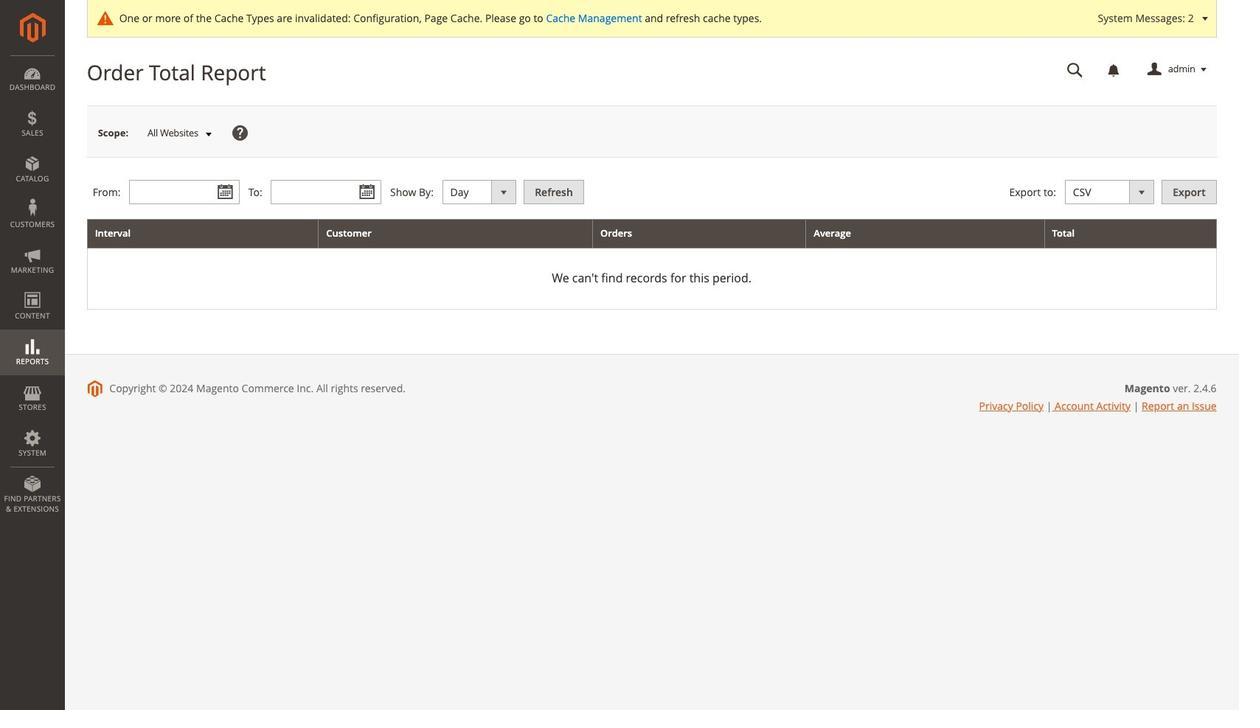 Task type: describe. For each thing, give the bounding box(es) containing it.
magento admin panel image
[[20, 13, 45, 43]]



Task type: locate. For each thing, give the bounding box(es) containing it.
None text field
[[1057, 57, 1094, 83], [271, 180, 382, 205], [1057, 57, 1094, 83], [271, 180, 382, 205]]

None text field
[[129, 180, 240, 205]]

menu bar
[[0, 55, 65, 522]]



